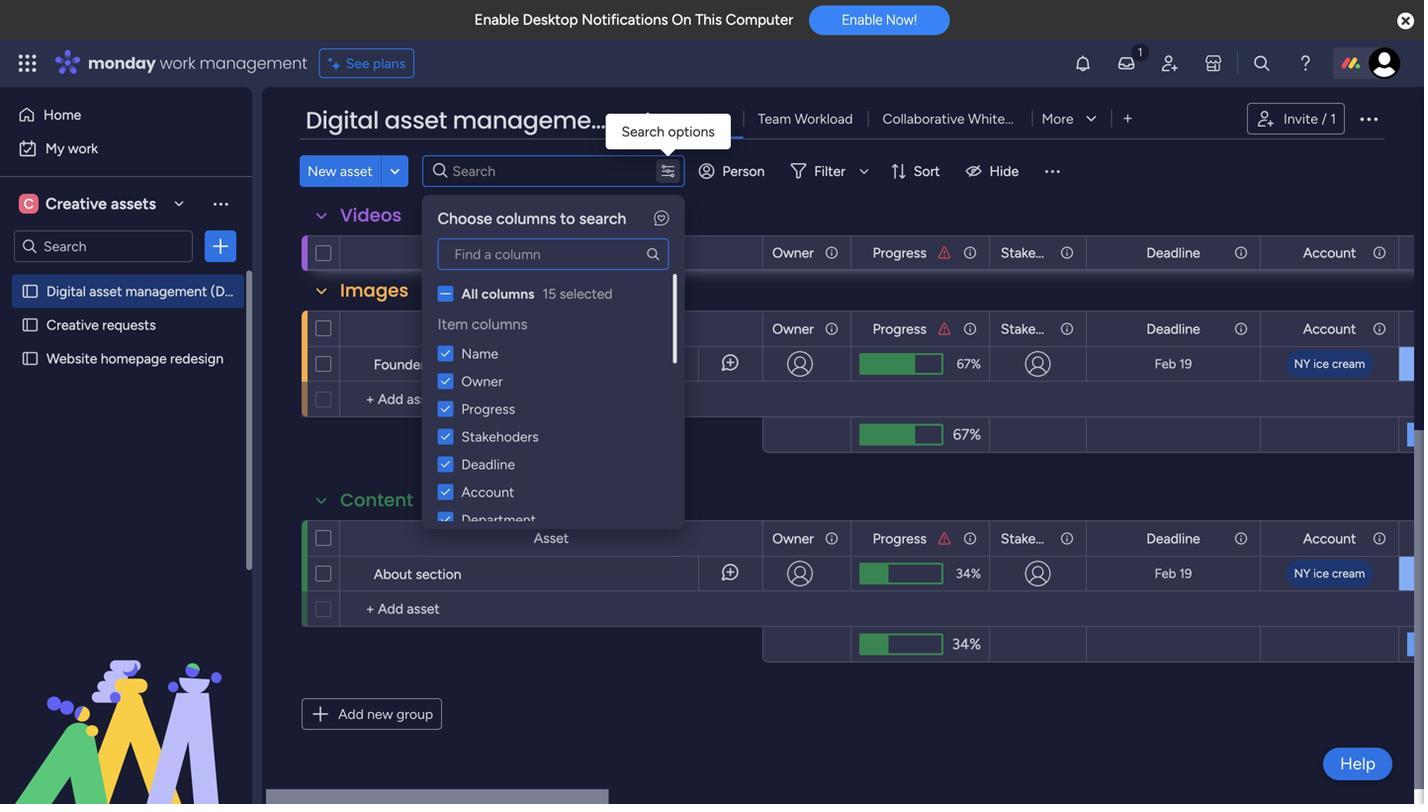 Task type: locate. For each thing, give the bounding box(es) containing it.
% up "34%"
[[972, 566, 982, 582]]

2 account field from the top
[[1299, 318, 1362, 340]]

new
[[367, 706, 393, 723]]

progress field for images
[[868, 318, 932, 340]]

enable inside button
[[842, 12, 883, 28]]

%
[[972, 356, 982, 372], [972, 566, 982, 582]]

34 %
[[957, 566, 982, 582]]

creative right the c
[[46, 194, 107, 213]]

1 public board image from the top
[[21, 316, 40, 334]]

asset up creative requests in the left of the page
[[89, 283, 122, 300]]

work right monday
[[160, 52, 195, 74]]

owner
[[773, 244, 814, 261], [773, 321, 814, 337], [462, 373, 503, 390], [773, 530, 814, 547]]

digital right public board icon
[[47, 283, 86, 300]]

asset up angle down image
[[385, 104, 447, 137]]

column information image
[[824, 321, 840, 337], [963, 321, 979, 337], [1060, 321, 1076, 337], [1373, 321, 1388, 337], [1373, 531, 1388, 547]]

asset inside button
[[340, 163, 373, 180]]

account
[[1304, 244, 1357, 261], [1304, 321, 1357, 337], [462, 484, 515, 501], [1304, 530, 1357, 547]]

0 vertical spatial progress field
[[868, 242, 932, 264]]

1 vertical spatial digital
[[47, 283, 86, 300]]

0 vertical spatial asset
[[385, 104, 447, 137]]

1 horizontal spatial work
[[160, 52, 195, 74]]

ny
[[1295, 357, 1311, 371], [1295, 567, 1311, 581]]

asset down to
[[534, 245, 569, 262]]

creative up website
[[47, 317, 99, 333]]

add new group button
[[302, 699, 442, 730]]

2 deadline field from the top
[[1142, 318, 1206, 340]]

0 vertical spatial digital asset management (dam)
[[306, 104, 695, 137]]

1 horizontal spatial digital
[[306, 104, 379, 137]]

there's a configuration issue.
select which status columns will affect the progress calculation image
[[937, 531, 953, 547]]

0 vertical spatial digital
[[306, 104, 379, 137]]

menu image
[[1043, 161, 1063, 181]]

0 horizontal spatial asset
[[89, 283, 122, 300]]

Stakehoders field
[[997, 242, 1079, 264], [997, 318, 1079, 340], [997, 528, 1079, 550]]

work for monday
[[160, 52, 195, 74]]

feb
[[1156, 356, 1177, 372], [1156, 566, 1177, 582]]

Owner field
[[768, 242, 819, 264], [768, 318, 819, 340], [768, 528, 819, 550]]

main
[[438, 356, 468, 373]]

Deadline field
[[1142, 242, 1206, 264], [1142, 318, 1206, 340], [1142, 528, 1206, 550]]

1 cream from the top
[[1333, 357, 1366, 371]]

34
[[957, 566, 972, 582]]

1 owner field from the top
[[768, 242, 819, 264]]

0 vertical spatial deadline field
[[1142, 242, 1206, 264]]

1 vertical spatial deadline field
[[1142, 318, 1206, 340]]

computer
[[726, 11, 794, 29]]

1 vertical spatial creative
[[47, 317, 99, 333]]

desktop
[[523, 11, 578, 29]]

invite members image
[[1161, 53, 1181, 73]]

work
[[160, 52, 195, 74], [68, 140, 98, 157]]

1 vertical spatial account field
[[1299, 318, 1362, 340]]

see plans button
[[319, 48, 415, 78]]

2 vertical spatial management
[[125, 283, 207, 300]]

new asset button
[[300, 155, 381, 187]]

columns for item
[[472, 316, 528, 333]]

1 vertical spatial asset
[[534, 530, 569, 547]]

about section
[[374, 566, 462, 583]]

% for 34 %
[[972, 566, 982, 582]]

stakehoders
[[1001, 244, 1079, 261], [1001, 321, 1079, 337], [462, 428, 539, 445], [1001, 530, 1079, 547]]

deadline for 1st deadline field from the bottom of the page
[[1147, 530, 1201, 547]]

columns for choose
[[496, 209, 557, 228]]

2 % from the top
[[972, 566, 982, 582]]

public board image left website
[[21, 349, 40, 368]]

0 horizontal spatial (dam)
[[211, 283, 251, 300]]

columns right the 'all'
[[482, 285, 535, 302]]

0 vertical spatial ny ice cream
[[1295, 357, 1366, 371]]

select product image
[[18, 53, 38, 73]]

lottie animation element
[[0, 605, 252, 805]]

1 vertical spatial management
[[453, 104, 615, 137]]

dapulse close image
[[1398, 11, 1415, 32]]

2 enable from the left
[[842, 12, 883, 28]]

digital asset management (dam) inside list box
[[47, 283, 251, 300]]

0 vertical spatial public board image
[[21, 316, 40, 334]]

1 vertical spatial 19
[[1180, 566, 1193, 582]]

ice
[[1314, 357, 1330, 371], [1314, 567, 1330, 581]]

account field for images
[[1299, 318, 1362, 340]]

0 vertical spatial there's a configuration issue.
select which status columns will affect the progress calculation image
[[937, 245, 953, 261]]

1 vertical spatial digital asset management (dam)
[[47, 283, 251, 300]]

2 vertical spatial progress field
[[868, 528, 932, 550]]

workspace image
[[19, 193, 39, 215]]

account for account field corresponding to images
[[1304, 321, 1357, 337]]

management
[[200, 52, 307, 74], [453, 104, 615, 137], [125, 283, 207, 300]]

creative inside workspace selection element
[[46, 194, 107, 213]]

section
[[416, 566, 462, 583]]

% up 67%
[[972, 356, 982, 372]]

1 there's a configuration issue.
select which status columns will affect the progress calculation image from the top
[[937, 245, 953, 261]]

collaborative whiteboard button
[[868, 103, 1042, 135]]

deadline for videos deadline field
[[1147, 244, 1201, 261]]

Account field
[[1299, 242, 1362, 264], [1299, 318, 1362, 340], [1299, 528, 1362, 550]]

1 deadline field from the top
[[1142, 242, 1206, 264]]

0 vertical spatial cream
[[1333, 357, 1366, 371]]

1 asset from the top
[[534, 245, 569, 262]]

0 vertical spatial asset
[[534, 245, 569, 262]]

assets
[[111, 194, 156, 213]]

asset right new
[[340, 163, 373, 180]]

2 vertical spatial owner field
[[768, 528, 819, 550]]

2 asset from the top
[[534, 530, 569, 547]]

1 % from the top
[[972, 356, 982, 372]]

main table
[[663, 110, 729, 127]]

1 horizontal spatial (dam)
[[620, 104, 695, 137]]

0 vertical spatial columns
[[496, 209, 557, 228]]

management inside list box
[[125, 283, 207, 300]]

item columns
[[438, 316, 528, 333]]

0 vertical spatial creative
[[46, 194, 107, 213]]

columns left to
[[496, 209, 557, 228]]

2 there's a configuration issue.
select which status columns will affect the progress calculation image from the top
[[937, 321, 953, 337]]

3 progress field from the top
[[868, 528, 932, 550]]

2 vertical spatial asset
[[89, 283, 122, 300]]

digital up "new asset"
[[306, 104, 379, 137]]

enable left desktop
[[475, 11, 519, 29]]

1 vertical spatial feb 19
[[1156, 566, 1193, 582]]

1 stakehoders field from the top
[[997, 242, 1079, 264]]

2 owner field from the top
[[768, 318, 819, 340]]

2 vertical spatial stakehoders field
[[997, 528, 1079, 550]]

progress field for videos
[[868, 242, 932, 264]]

asset
[[385, 104, 447, 137], [340, 163, 373, 180], [89, 283, 122, 300]]

website homepage redesign
[[47, 350, 224, 367]]

management inside field
[[453, 104, 615, 137]]

enable
[[475, 11, 519, 29], [842, 12, 883, 28]]

0 vertical spatial ice
[[1314, 357, 1330, 371]]

digital asset management (dam)
[[306, 104, 695, 137], [47, 283, 251, 300]]

to
[[560, 209, 576, 228]]

invite
[[1284, 110, 1319, 127]]

columns down all columns on the left of page
[[472, 316, 528, 333]]

2 vertical spatial columns
[[472, 316, 528, 333]]

Progress field
[[868, 242, 932, 264], [868, 318, 932, 340], [868, 528, 932, 550]]

ny ice cream
[[1295, 357, 1366, 371], [1295, 567, 1366, 581]]

v2 user feedback image
[[655, 210, 669, 227]]

1 vertical spatial work
[[68, 140, 98, 157]]

15
[[543, 285, 557, 302]]

about
[[374, 566, 413, 583]]

digital asset management (dam) up requests
[[47, 283, 251, 300]]

0 vertical spatial 19
[[1180, 356, 1193, 372]]

creative inside list box
[[47, 317, 99, 333]]

0 vertical spatial feb 19
[[1156, 356, 1193, 372]]

1 enable from the left
[[475, 11, 519, 29]]

0 vertical spatial (dam)
[[620, 104, 695, 137]]

1 horizontal spatial digital asset management (dam)
[[306, 104, 695, 137]]

option
[[0, 274, 252, 278]]

0 vertical spatial account field
[[1299, 242, 1362, 264]]

0 vertical spatial %
[[972, 356, 982, 372]]

list box
[[0, 271, 252, 643]]

main table button
[[632, 103, 744, 135]]

0 horizontal spatial work
[[68, 140, 98, 157]]

1 horizontal spatial enable
[[842, 12, 883, 28]]

my work link
[[12, 133, 240, 164]]

workspace options image
[[211, 194, 231, 214]]

john smith image
[[1370, 47, 1401, 79]]

sort
[[914, 163, 941, 180]]

1 vertical spatial (dam)
[[211, 283, 251, 300]]

1 vertical spatial asset
[[340, 163, 373, 180]]

add view image
[[1125, 112, 1133, 126]]

1 vertical spatial %
[[972, 566, 982, 582]]

0 vertical spatial work
[[160, 52, 195, 74]]

1 vertical spatial ice
[[1314, 567, 1330, 581]]

0 horizontal spatial enable
[[475, 11, 519, 29]]

19
[[1180, 356, 1193, 372], [1180, 566, 1193, 582]]

name
[[462, 345, 499, 362]]

asset down department
[[534, 530, 569, 547]]

digital asset management (dam) up the search field
[[306, 104, 695, 137]]

there's a configuration issue.
select which status columns will affect the progress calculation image
[[937, 245, 953, 261], [937, 321, 953, 337]]

new
[[308, 163, 337, 180]]

notifications image
[[1074, 53, 1093, 73]]

department
[[462, 512, 536, 528]]

1 vertical spatial public board image
[[21, 349, 40, 368]]

3 deadline field from the top
[[1142, 528, 1206, 550]]

creative for creative requests
[[47, 317, 99, 333]]

Digital asset management (DAM) field
[[301, 104, 695, 138]]

update feed image
[[1117, 53, 1137, 73]]

collaborative
[[883, 110, 965, 127]]

deadline field for videos
[[1142, 242, 1206, 264]]

2 progress field from the top
[[868, 318, 932, 340]]

% for 67 %
[[972, 356, 982, 372]]

1 image
[[1132, 41, 1150, 63]]

Search field
[[448, 157, 609, 185]]

1 vertical spatial owner field
[[768, 318, 819, 340]]

1 vertical spatial there's a configuration issue.
select which status columns will affect the progress calculation image
[[937, 321, 953, 337]]

filter button
[[783, 155, 877, 187]]

picture
[[471, 356, 515, 373]]

2 ny from the top
[[1295, 567, 1311, 581]]

work inside option
[[68, 140, 98, 157]]

asset inside list box
[[89, 283, 122, 300]]

1 progress field from the top
[[868, 242, 932, 264]]

enable left now!
[[842, 12, 883, 28]]

1 account field from the top
[[1299, 242, 1362, 264]]

creative
[[46, 194, 107, 213], [47, 317, 99, 333]]

1 vertical spatial cream
[[1333, 567, 1366, 581]]

0 vertical spatial owner field
[[768, 242, 819, 264]]

2 stakehoders field from the top
[[997, 318, 1079, 340]]

2 vertical spatial deadline field
[[1142, 528, 1206, 550]]

3 account field from the top
[[1299, 528, 1362, 550]]

0 horizontal spatial digital
[[47, 283, 86, 300]]

1 vertical spatial ny ice cream
[[1295, 567, 1366, 581]]

column information image
[[824, 245, 840, 261], [963, 245, 979, 261], [1060, 245, 1076, 261], [1234, 245, 1250, 261], [1373, 245, 1388, 261], [1234, 321, 1250, 337], [824, 531, 840, 547], [963, 531, 979, 547], [1060, 531, 1076, 547], [1234, 531, 1250, 547]]

public board image down public board icon
[[21, 316, 40, 334]]

more
[[1042, 110, 1074, 127]]

collaborative whiteboard
[[883, 110, 1042, 127]]

progress
[[873, 244, 927, 261], [873, 321, 927, 337], [462, 401, 516, 418], [873, 530, 927, 547]]

+ Add asset text field
[[350, 598, 754, 621]]

1 vertical spatial progress field
[[868, 318, 932, 340]]

0 vertical spatial feb
[[1156, 356, 1177, 372]]

feb 19
[[1156, 356, 1193, 372], [1156, 566, 1193, 582]]

my work option
[[12, 133, 240, 164]]

1 horizontal spatial asset
[[340, 163, 373, 180]]

1 vertical spatial columns
[[482, 285, 535, 302]]

34%
[[953, 636, 982, 653]]

1 ny from the top
[[1295, 357, 1311, 371]]

work right my
[[68, 140, 98, 157]]

2 horizontal spatial asset
[[385, 104, 447, 137]]

team workload button
[[744, 103, 868, 135]]

requests
[[102, 317, 156, 333]]

search options image
[[661, 163, 676, 179]]

person
[[723, 163, 765, 180]]

columns
[[496, 209, 557, 228], [482, 285, 535, 302], [472, 316, 528, 333]]

account for account field for videos
[[1304, 244, 1357, 261]]

1 vertical spatial ny
[[1295, 567, 1311, 581]]

0 vertical spatial stakehoders field
[[997, 242, 1079, 264]]

0 vertical spatial ny
[[1295, 357, 1311, 371]]

founders'
[[374, 356, 435, 373]]

None search field
[[438, 238, 669, 270]]

0 horizontal spatial digital asset management (dam)
[[47, 283, 251, 300]]

Images field
[[335, 278, 414, 304]]

invite / 1 button
[[1248, 103, 1346, 135]]

1 feb 19 from the top
[[1156, 356, 1193, 372]]

2 public board image from the top
[[21, 349, 40, 368]]

2 vertical spatial account field
[[1299, 528, 1362, 550]]

creative assets
[[46, 194, 156, 213]]

account field for videos
[[1299, 242, 1362, 264]]

on
[[672, 11, 692, 29]]

1 vertical spatial stakehoders field
[[997, 318, 1079, 340]]

1 vertical spatial feb
[[1156, 566, 1177, 582]]

monday work management
[[88, 52, 307, 74]]

public board image for website homepage redesign
[[21, 349, 40, 368]]

public board image
[[21, 316, 40, 334], [21, 349, 40, 368]]



Task type: vqa. For each thing, say whether or not it's contained in the screenshot.
first cream from the top of the page
yes



Task type: describe. For each thing, give the bounding box(es) containing it.
2 cream from the top
[[1333, 567, 1366, 581]]

c
[[24, 195, 34, 212]]

lottie animation image
[[0, 605, 252, 805]]

columns for all
[[482, 285, 535, 302]]

1 ice from the top
[[1314, 357, 1330, 371]]

enable for enable now!
[[842, 12, 883, 28]]

2 ice from the top
[[1314, 567, 1330, 581]]

enable desktop notifications on this computer
[[475, 11, 794, 29]]

there's a configuration issue.
select which status columns will affect the progress calculation image for images
[[937, 321, 953, 337]]

table
[[696, 110, 729, 127]]

3 owner field from the top
[[768, 528, 819, 550]]

Videos field
[[335, 203, 407, 229]]

angle down image
[[390, 164, 400, 179]]

/
[[1322, 110, 1328, 127]]

main
[[663, 110, 693, 127]]

videos
[[340, 203, 402, 228]]

account for first account field from the bottom of the page
[[1304, 530, 1357, 547]]

2 ny ice cream from the top
[[1295, 567, 1366, 581]]

home
[[44, 106, 81, 123]]

enable for enable desktop notifications on this computer
[[475, 11, 519, 29]]

redesign
[[170, 350, 224, 367]]

67
[[957, 356, 972, 372]]

add new group
[[338, 706, 434, 723]]

content
[[340, 488, 414, 513]]

see
[[346, 55, 370, 72]]

67%
[[954, 426, 982, 444]]

images
[[340, 278, 409, 303]]

hide
[[990, 163, 1019, 180]]

options image
[[1358, 107, 1381, 131]]

help
[[1341, 754, 1377, 774]]

arrow down image
[[853, 159, 877, 183]]

(dam) inside digital asset management (dam) field
[[620, 104, 695, 137]]

this
[[696, 11, 722, 29]]

Find a column search field
[[438, 238, 669, 270]]

hide button
[[959, 155, 1031, 187]]

more button
[[1033, 103, 1112, 135]]

options
[[668, 123, 715, 140]]

monday marketplace image
[[1204, 53, 1224, 73]]

there's a configuration issue.
select which status columns will affect the progress calculation image for videos
[[937, 245, 953, 261]]

0 vertical spatial management
[[200, 52, 307, 74]]

person button
[[691, 155, 777, 187]]

2 feb 19 from the top
[[1156, 566, 1193, 582]]

asset inside field
[[385, 104, 447, 137]]

enable now! button
[[810, 5, 950, 35]]

67 %
[[957, 356, 982, 372]]

help button
[[1324, 748, 1393, 781]]

see plans
[[346, 55, 406, 72]]

3 stakehoders field from the top
[[997, 528, 1079, 550]]

deadline for images deadline field
[[1147, 321, 1201, 337]]

1
[[1331, 110, 1337, 127]]

team
[[758, 110, 792, 127]]

home link
[[12, 99, 240, 131]]

digital inside field
[[306, 104, 379, 137]]

list box containing digital asset management (dam)
[[0, 271, 252, 643]]

creative for creative assets
[[46, 194, 107, 213]]

choose
[[438, 209, 493, 228]]

creative requests
[[47, 317, 156, 333]]

Content field
[[335, 488, 419, 514]]

2 feb from the top
[[1156, 566, 1177, 582]]

my
[[46, 140, 65, 157]]

home option
[[12, 99, 240, 131]]

selected
[[560, 285, 613, 302]]

1 19 from the top
[[1180, 356, 1193, 372]]

sort button
[[883, 155, 953, 187]]

deadline field for images
[[1142, 318, 1206, 340]]

all columns
[[462, 285, 535, 302]]

asset for videos
[[534, 245, 569, 262]]

now!
[[887, 12, 918, 28]]

public board image for creative requests
[[21, 316, 40, 334]]

notifications
[[582, 11, 669, 29]]

digital asset management (dam) inside field
[[306, 104, 695, 137]]

search everything image
[[1253, 53, 1273, 73]]

2 19 from the top
[[1180, 566, 1193, 582]]

1 feb from the top
[[1156, 356, 1177, 372]]

homepage
[[101, 350, 167, 367]]

search image
[[646, 246, 662, 262]]

search
[[580, 209, 627, 228]]

item
[[438, 316, 468, 333]]

all
[[462, 285, 478, 302]]

monday
[[88, 52, 156, 74]]

workspace selection element
[[19, 192, 159, 216]]

founders' main picture
[[374, 356, 515, 373]]

enable now!
[[842, 12, 918, 28]]

website
[[47, 350, 97, 367]]

whiteboard
[[969, 110, 1042, 127]]

plans
[[373, 55, 406, 72]]

my work
[[46, 140, 98, 157]]

public board image
[[21, 282, 40, 301]]

asset for content
[[534, 530, 569, 547]]

new asset
[[308, 163, 373, 180]]

team workload
[[758, 110, 853, 127]]

1 ny ice cream from the top
[[1295, 357, 1366, 371]]

filter
[[815, 163, 846, 180]]

15 selected
[[543, 285, 613, 302]]

search
[[622, 123, 665, 140]]

v2 search image
[[433, 160, 448, 182]]

group
[[397, 706, 434, 723]]

work for my
[[68, 140, 98, 157]]

search options
[[622, 123, 715, 140]]

help image
[[1296, 53, 1316, 73]]

Search in workspace field
[[42, 235, 165, 258]]

options image
[[211, 237, 231, 256]]

add
[[338, 706, 364, 723]]

choose columns to search
[[438, 209, 627, 228]]

invite / 1
[[1284, 110, 1337, 127]]

workload
[[795, 110, 853, 127]]



